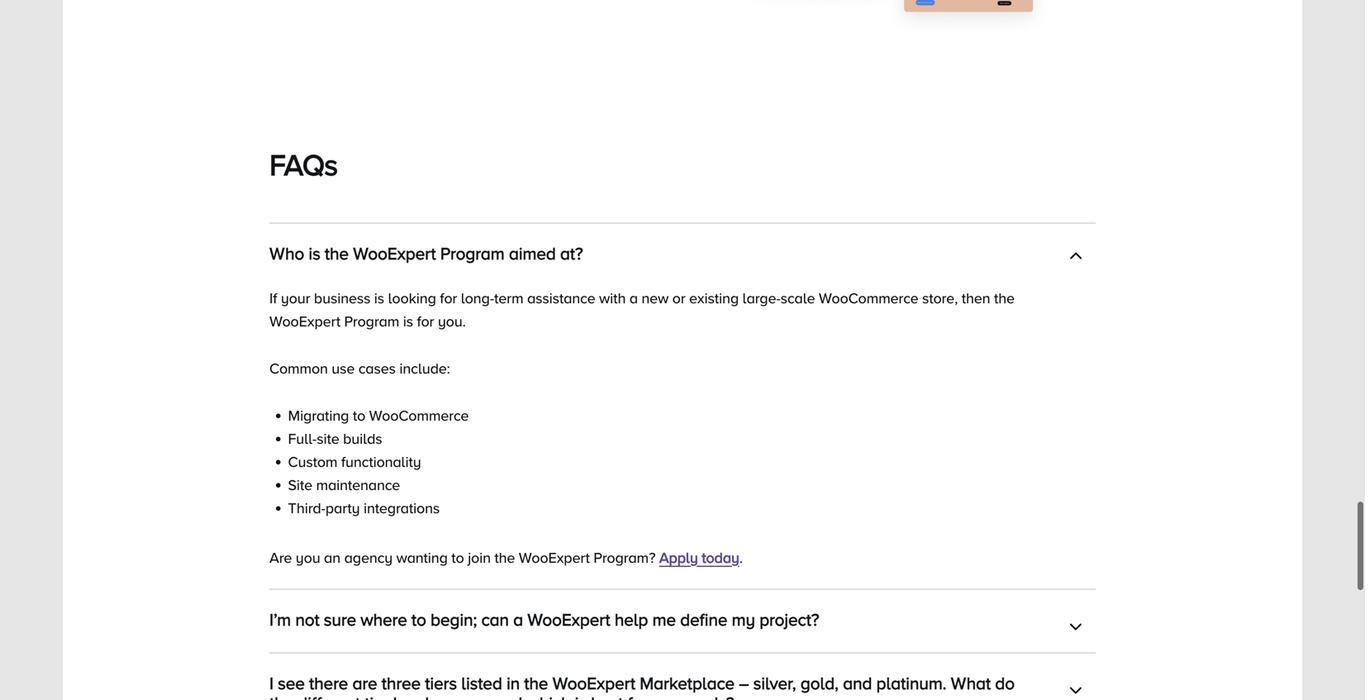 Task type: describe. For each thing, give the bounding box(es) containing it.
mean,
[[442, 693, 489, 700]]

we've
[[450, 679, 490, 695]]

need
[[771, 656, 803, 672]]

site
[[317, 430, 339, 447]]

what
[[951, 673, 991, 692]]

aimed
[[509, 243, 556, 263]]

project?
[[760, 609, 819, 629]]

builds
[[343, 430, 382, 447]]

up
[[547, 679, 563, 695]]

a inside if your business is looking for long-term assistance with a new or existing large-scale woocommerce store, then the wooexpert program is for you.
[[630, 290, 638, 306]]

store,
[[922, 290, 958, 306]]

wooexpert up looking
[[353, 243, 436, 263]]

see
[[278, 673, 305, 692]]

apply
[[659, 549, 698, 566]]

common
[[269, 360, 328, 377]]

certified
[[1005, 656, 1058, 672]]

different
[[298, 693, 360, 700]]

fiverr
[[597, 679, 634, 695]]

the down see
[[269, 693, 293, 700]]

join
[[468, 549, 491, 566]]

to inside migrating to woocommerce full-site builds custom functionality site maintenance third-party integrations
[[353, 407, 365, 424]]

long-
[[461, 290, 494, 306]]

custom
[[288, 454, 338, 470]]

scale
[[781, 290, 815, 306]]

woocommerce inside if your business is looking for long-term assistance with a new or existing large-scale woocommerce store, then the wooexpert program is for you.
[[819, 290, 919, 306]]

me
[[653, 609, 676, 629]]

an
[[324, 549, 341, 566]]

integrations
[[364, 500, 440, 516]]

there
[[309, 673, 348, 692]]

common use cases include:
[[269, 360, 450, 377]]

to right access
[[884, 679, 897, 695]]

tiers
[[425, 673, 457, 692]]

can inside absolutely! if you're not sure where to start with your woocommerce store or need help defining your project, our certified wooexperts can assist you. we've teamed up with fiverr to provide you with immediate access to our global network o
[[351, 679, 375, 695]]

migrating to woocommerce full-site builds custom functionality site maintenance third-party integrations
[[288, 407, 469, 516]]

tier
[[365, 693, 389, 700]]

large-
[[743, 290, 781, 306]]

faqs
[[269, 148, 338, 181]]

to left join
[[451, 549, 464, 566]]

woocommerce inside migrating to woocommerce full-site builds custom functionality site maintenance third-party integrations
[[369, 407, 469, 424]]

new
[[642, 290, 669, 306]]

teamed
[[494, 679, 543, 695]]

are
[[352, 673, 377, 692]]

cases
[[358, 360, 396, 377]]

marketplace
[[640, 673, 735, 692]]

you. inside absolutely! if you're not sure where to start with your woocommerce store or need help defining your project, our certified wooexperts can assist you. we've teamed up with fiverr to provide you with immediate access to our global network o
[[419, 679, 447, 695]]

full-
[[288, 430, 317, 447]]

to right fiverr
[[637, 679, 650, 695]]

apply today link
[[659, 549, 740, 566]]

platinum.
[[876, 673, 947, 692]]

term
[[494, 290, 524, 306]]

wooexperts
[[269, 679, 347, 695]]

with down store
[[734, 679, 761, 695]]

the up business
[[325, 243, 349, 263]]

absolutely! if you're not sure where to start with your woocommerce store or need help defining your project, our certified wooexperts can assist you. we've teamed up with fiverr to provide you with immediate access to our global network o
[[269, 656, 1058, 700]]

if your business is looking for long-term assistance with a new or existing large-scale woocommerce store, then the wooexpert program is for you.
[[269, 290, 1015, 329]]

the inside if your business is looking for long-term assistance with a new or existing large-scale woocommerce store, then the wooexpert program is for you.
[[994, 290, 1015, 306]]

chevron up image for i'm not sure where to begin; can a wooexpert help me define my project?
[[1070, 616, 1083, 633]]

three
[[382, 673, 421, 692]]

functionality
[[341, 454, 421, 470]]

the right join
[[495, 549, 515, 566]]

where inside absolutely! if you're not sure where to start with your woocommerce store or need help defining your project, our certified wooexperts can assist you. we've teamed up with fiverr to provide you with immediate access to our global network o
[[458, 656, 498, 672]]

best
[[591, 693, 623, 700]]

store
[[718, 656, 750, 672]]

0 vertical spatial our
[[980, 656, 1002, 672]]

woocommerce inside absolutely! if you're not sure where to start with your woocommerce store or need help defining your project, our certified wooexperts can assist you. we've teamed up with fiverr to provide you with immediate access to our global network o
[[614, 656, 714, 672]]

program?
[[594, 549, 656, 566]]

business
[[314, 290, 371, 306]]

0 vertical spatial where
[[361, 609, 407, 629]]

1 horizontal spatial for
[[440, 290, 457, 306]]

2 horizontal spatial your
[[896, 656, 925, 672]]

or for need
[[754, 656, 767, 672]]

chevron up image for who is the wooexpert program aimed at?
[[1070, 250, 1083, 267]]

is inside i see there are three tiers listed in the wooexpert marketplace – silver, gold, and platinum. what do the different tier levels mean, and which is best for my needs?
[[575, 693, 587, 700]]

at?
[[560, 243, 583, 263]]

do
[[995, 673, 1015, 692]]

with inside if your business is looking for long-term assistance with a new or existing large-scale woocommerce store, then the wooexpert program is for you.
[[599, 290, 626, 306]]

1 vertical spatial our
[[901, 679, 922, 695]]

wooexpert up i'm not sure where to begin; can a wooexpert help me define my project?
[[519, 549, 590, 566]]

if inside if your business is looking for long-term assistance with a new or existing large-scale woocommerce store, then the wooexpert program is for you.
[[269, 290, 277, 306]]

sure inside absolutely! if you're not sure where to start with your woocommerce store or need help defining your project, our certified wooexperts can assist you. we've teamed up with fiverr to provide you with immediate access to our global network o
[[427, 656, 454, 672]]

who is the wooexpert program aimed at?
[[269, 243, 583, 263]]

wanting
[[396, 549, 448, 566]]

0 horizontal spatial not
[[295, 609, 320, 629]]

1 horizontal spatial can
[[481, 609, 509, 629]]

use
[[332, 360, 355, 377]]



Task type: vqa. For each thing, say whether or not it's contained in the screenshot.
our to the top
yes



Task type: locate. For each thing, give the bounding box(es) containing it.
help inside absolutely! if you're not sure where to start with your woocommerce store or need help defining your project, our certified wooexperts can assist you. we've teamed up with fiverr to provide you with immediate access to our global network o
[[807, 656, 836, 672]]

my right the define
[[732, 609, 755, 629]]

1 vertical spatial sure
[[427, 656, 454, 672]]

levels
[[393, 693, 438, 700]]

the up which
[[524, 673, 548, 692]]

0 vertical spatial sure
[[324, 609, 356, 629]]

who
[[269, 243, 304, 263]]

third-
[[288, 500, 325, 516]]

or for existing
[[672, 290, 686, 306]]

you left 'an'
[[296, 549, 320, 566]]

party
[[325, 500, 360, 516]]

is right who
[[309, 243, 320, 263]]

0 horizontal spatial can
[[351, 679, 375, 695]]

absolutely!
[[269, 656, 343, 672]]

needs?
[[680, 693, 734, 700]]

your
[[281, 290, 310, 306], [581, 656, 611, 672], [896, 656, 925, 672]]

silver,
[[753, 673, 796, 692]]

assistance
[[527, 290, 596, 306]]

if down who
[[269, 290, 277, 306]]

if up are
[[347, 656, 354, 672]]

not right i'm
[[295, 609, 320, 629]]

today
[[702, 549, 740, 566]]

and down defining
[[843, 673, 872, 692]]

1 horizontal spatial or
[[754, 656, 767, 672]]

i
[[269, 673, 274, 692]]

and down in
[[493, 693, 522, 700]]

or right 'new'
[[672, 290, 686, 306]]

is down looking
[[403, 313, 413, 329]]

1 vertical spatial program
[[344, 313, 399, 329]]

or inside if your business is looking for long-term assistance with a new or existing large-scale woocommerce store, then the wooexpert program is for you.
[[672, 290, 686, 306]]

with up up
[[551, 656, 578, 672]]

woocommerce
[[819, 290, 919, 306], [369, 407, 469, 424], [614, 656, 714, 672]]

1 vertical spatial for
[[417, 313, 434, 329]]

1 horizontal spatial your
[[581, 656, 611, 672]]

for down looking
[[417, 313, 434, 329]]

1 horizontal spatial program
[[440, 243, 505, 263]]

wooexpert down business
[[269, 313, 341, 329]]

is
[[309, 243, 320, 263], [374, 290, 384, 306], [403, 313, 413, 329], [575, 693, 587, 700]]

sure up absolutely!
[[324, 609, 356, 629]]

you. right assist
[[419, 679, 447, 695]]

1 vertical spatial or
[[754, 656, 767, 672]]

0 vertical spatial and
[[843, 673, 872, 692]]

1 horizontal spatial our
[[980, 656, 1002, 672]]

a up the start
[[513, 609, 523, 629]]

0 horizontal spatial where
[[361, 609, 407, 629]]

global
[[926, 679, 967, 695]]

immediate
[[764, 679, 832, 695]]

maintenance
[[316, 477, 400, 493]]

wooexpert up the start
[[527, 609, 610, 629]]

1 vertical spatial where
[[458, 656, 498, 672]]

is left looking
[[374, 290, 384, 306]]

1 horizontal spatial help
[[807, 656, 836, 672]]

1 vertical spatial help
[[807, 656, 836, 672]]

2 horizontal spatial for
[[628, 693, 648, 700]]

you're
[[358, 656, 398, 672]]

you
[[296, 549, 320, 566], [706, 679, 730, 695]]

2 chevron up image from the top
[[1070, 616, 1083, 633]]

our up do
[[980, 656, 1002, 672]]

1 vertical spatial can
[[351, 679, 375, 695]]

if
[[269, 290, 277, 306], [347, 656, 354, 672]]

0 horizontal spatial a
[[513, 609, 523, 629]]

site
[[288, 477, 312, 493]]

or up silver,
[[754, 656, 767, 672]]

0 vertical spatial not
[[295, 609, 320, 629]]

is left best
[[575, 693, 587, 700]]

0 horizontal spatial if
[[269, 290, 277, 306]]

you. down long-
[[438, 313, 466, 329]]

2 vertical spatial woocommerce
[[614, 656, 714, 672]]

with right up
[[567, 679, 594, 695]]

the right then
[[994, 290, 1015, 306]]

1 horizontal spatial and
[[843, 673, 872, 692]]

0 vertical spatial woocommerce
[[819, 290, 919, 306]]

1 vertical spatial you.
[[419, 679, 447, 695]]

0 horizontal spatial program
[[344, 313, 399, 329]]

your up fiverr
[[581, 656, 611, 672]]

program up long-
[[440, 243, 505, 263]]

can down you're
[[351, 679, 375, 695]]

0 vertical spatial you
[[296, 549, 320, 566]]

your inside if your business is looking for long-term assistance with a new or existing large-scale woocommerce store, then the wooexpert program is for you.
[[281, 290, 310, 306]]

i'm
[[269, 609, 291, 629]]

or
[[672, 290, 686, 306], [754, 656, 767, 672]]

can right the "begin;" in the left bottom of the page
[[481, 609, 509, 629]]

1 vertical spatial woocommerce
[[369, 407, 469, 424]]

our left the global
[[901, 679, 922, 695]]

can
[[481, 609, 509, 629], [351, 679, 375, 695]]

to up in
[[502, 656, 514, 672]]

for inside i see there are three tiers listed in the wooexpert marketplace – silver, gold, and platinum. what do the different tier levels mean, and which is best for my needs?
[[628, 693, 648, 700]]

woocommerce right scale
[[819, 290, 919, 306]]

0 horizontal spatial or
[[672, 290, 686, 306]]

wooexpert inside i see there are three tiers listed in the wooexpert marketplace – silver, gold, and platinum. what do the different tier levels mean, and which is best for my needs?
[[553, 673, 635, 692]]

to up the builds
[[353, 407, 365, 424]]

where
[[361, 609, 407, 629], [458, 656, 498, 672]]

where up 'listed'
[[458, 656, 498, 672]]

0 horizontal spatial and
[[493, 693, 522, 700]]

define
[[680, 609, 728, 629]]

1 vertical spatial a
[[513, 609, 523, 629]]

1 vertical spatial and
[[493, 693, 522, 700]]

woocommerce down include: at the left of page
[[369, 407, 469, 424]]

0 horizontal spatial our
[[901, 679, 922, 695]]

0 horizontal spatial you
[[296, 549, 320, 566]]

1 vertical spatial you
[[706, 679, 730, 695]]

0 horizontal spatial help
[[615, 609, 648, 629]]

begin;
[[431, 609, 477, 629]]

0 vertical spatial for
[[440, 290, 457, 306]]

1 horizontal spatial if
[[347, 656, 354, 672]]

program inside if your business is looking for long-term assistance with a new or existing large-scale woocommerce store, then the wooexpert program is for you.
[[344, 313, 399, 329]]

1 horizontal spatial a
[[630, 290, 638, 306]]

to left the "begin;" in the left bottom of the page
[[412, 609, 426, 629]]

network
[[971, 679, 1023, 695]]

.
[[740, 549, 743, 566]]

access
[[836, 679, 881, 695]]

help up gold, at the right bottom of page
[[807, 656, 836, 672]]

i see there are three tiers listed in the wooexpert marketplace – silver, gold, and platinum. what do the different tier levels mean, and which is best for my needs?
[[269, 673, 1015, 700]]

my down marketplace
[[652, 693, 676, 700]]

not inside absolutely! if you're not sure where to start with your woocommerce store or need help defining your project, our certified wooexperts can assist you. we've teamed up with fiverr to provide you with immediate access to our global network o
[[402, 656, 423, 672]]

provide
[[654, 679, 702, 695]]

0 vertical spatial my
[[732, 609, 755, 629]]

0 vertical spatial you.
[[438, 313, 466, 329]]

program down business
[[344, 313, 399, 329]]

are you an agency wanting to join the wooexpert program? apply today .
[[269, 549, 743, 566]]

1 vertical spatial chevron up image
[[1070, 616, 1083, 633]]

0 vertical spatial can
[[481, 609, 509, 629]]

seeing is believing image
[[736, 0, 1052, 37]]

1 horizontal spatial woocommerce
[[614, 656, 714, 672]]

i'm not sure where to begin; can a wooexpert help me define my project?
[[269, 609, 819, 629]]

my
[[732, 609, 755, 629], [652, 693, 676, 700]]

help left me
[[615, 609, 648, 629]]

you.
[[438, 313, 466, 329], [419, 679, 447, 695]]

for right best
[[628, 693, 648, 700]]

sure up tiers on the left bottom of page
[[427, 656, 454, 672]]

wooexpert up best
[[553, 673, 635, 692]]

1 horizontal spatial my
[[732, 609, 755, 629]]

woocommerce up provide
[[614, 656, 714, 672]]

where up you're
[[361, 609, 407, 629]]

with left 'new'
[[599, 290, 626, 306]]

which
[[527, 693, 571, 700]]

or inside absolutely! if you're not sure where to start with your woocommerce store or need help defining your project, our certified wooexperts can assist you. we've teamed up with fiverr to provide you with immediate access to our global network o
[[754, 656, 767, 672]]

0 horizontal spatial your
[[281, 290, 310, 306]]

for left long-
[[440, 290, 457, 306]]

1 vertical spatial my
[[652, 693, 676, 700]]

1 vertical spatial if
[[347, 656, 354, 672]]

a
[[630, 290, 638, 306], [513, 609, 523, 629]]

you. inside if your business is looking for long-term assistance with a new or existing large-scale woocommerce store, then the wooexpert program is for you.
[[438, 313, 466, 329]]

–
[[739, 673, 749, 692]]

1 chevron up image from the top
[[1070, 250, 1083, 267]]

0 vertical spatial a
[[630, 290, 638, 306]]

assist
[[378, 679, 415, 695]]

agency
[[344, 549, 393, 566]]

in
[[507, 673, 520, 692]]

0 horizontal spatial my
[[652, 693, 676, 700]]

looking
[[388, 290, 436, 306]]

with
[[599, 290, 626, 306], [551, 656, 578, 672], [567, 679, 594, 695], [734, 679, 761, 695]]

for
[[440, 290, 457, 306], [417, 313, 434, 329], [628, 693, 648, 700]]

to
[[353, 407, 365, 424], [451, 549, 464, 566], [412, 609, 426, 629], [502, 656, 514, 672], [637, 679, 650, 695], [884, 679, 897, 695]]

you inside absolutely! if you're not sure where to start with your woocommerce store or need help defining your project, our certified wooexperts can assist you. we've teamed up with fiverr to provide you with immediate access to our global network o
[[706, 679, 730, 695]]

and
[[843, 673, 872, 692], [493, 693, 522, 700]]

migrating
[[288, 407, 349, 424]]

project,
[[929, 656, 977, 672]]

a left 'new'
[[630, 290, 638, 306]]

0 vertical spatial chevron up image
[[1070, 250, 1083, 267]]

my inside i see there are three tiers listed in the wooexpert marketplace – silver, gold, and platinum. what do the different tier levels mean, and which is best for my needs?
[[652, 693, 676, 700]]

if inside absolutely! if you're not sure where to start with your woocommerce store or need help defining your project, our certified wooexperts can assist you. we've teamed up with fiverr to provide you with immediate access to our global network o
[[347, 656, 354, 672]]

gold,
[[801, 673, 839, 692]]

your down who
[[281, 290, 310, 306]]

0 horizontal spatial for
[[417, 313, 434, 329]]

2 horizontal spatial woocommerce
[[819, 290, 919, 306]]

defining
[[840, 656, 892, 672]]

0 vertical spatial or
[[672, 290, 686, 306]]

not up the three
[[402, 656, 423, 672]]

program
[[440, 243, 505, 263], [344, 313, 399, 329]]

1 horizontal spatial sure
[[427, 656, 454, 672]]

0 vertical spatial program
[[440, 243, 505, 263]]

0 horizontal spatial woocommerce
[[369, 407, 469, 424]]

1 horizontal spatial where
[[458, 656, 498, 672]]

0 vertical spatial help
[[615, 609, 648, 629]]

not
[[295, 609, 320, 629], [402, 656, 423, 672]]

include:
[[399, 360, 450, 377]]

2 vertical spatial for
[[628, 693, 648, 700]]

start
[[518, 656, 547, 672]]

chevron up image
[[1070, 250, 1083, 267], [1070, 616, 1083, 633]]

0 vertical spatial if
[[269, 290, 277, 306]]

wooexpert
[[353, 243, 436, 263], [269, 313, 341, 329], [519, 549, 590, 566], [527, 609, 610, 629], [553, 673, 635, 692]]

wooexpert inside if your business is looking for long-term assistance with a new or existing large-scale woocommerce store, then the wooexpert program is for you.
[[269, 313, 341, 329]]

1 horizontal spatial you
[[706, 679, 730, 695]]

you left –
[[706, 679, 730, 695]]

listed
[[461, 673, 502, 692]]

chevron up image
[[1070, 680, 1083, 696]]

1 horizontal spatial not
[[402, 656, 423, 672]]

0 horizontal spatial sure
[[324, 609, 356, 629]]

then
[[962, 290, 991, 306]]

your up platinum.
[[896, 656, 925, 672]]

are
[[269, 549, 292, 566]]

1 vertical spatial not
[[402, 656, 423, 672]]

sure
[[324, 609, 356, 629], [427, 656, 454, 672]]

existing
[[689, 290, 739, 306]]



